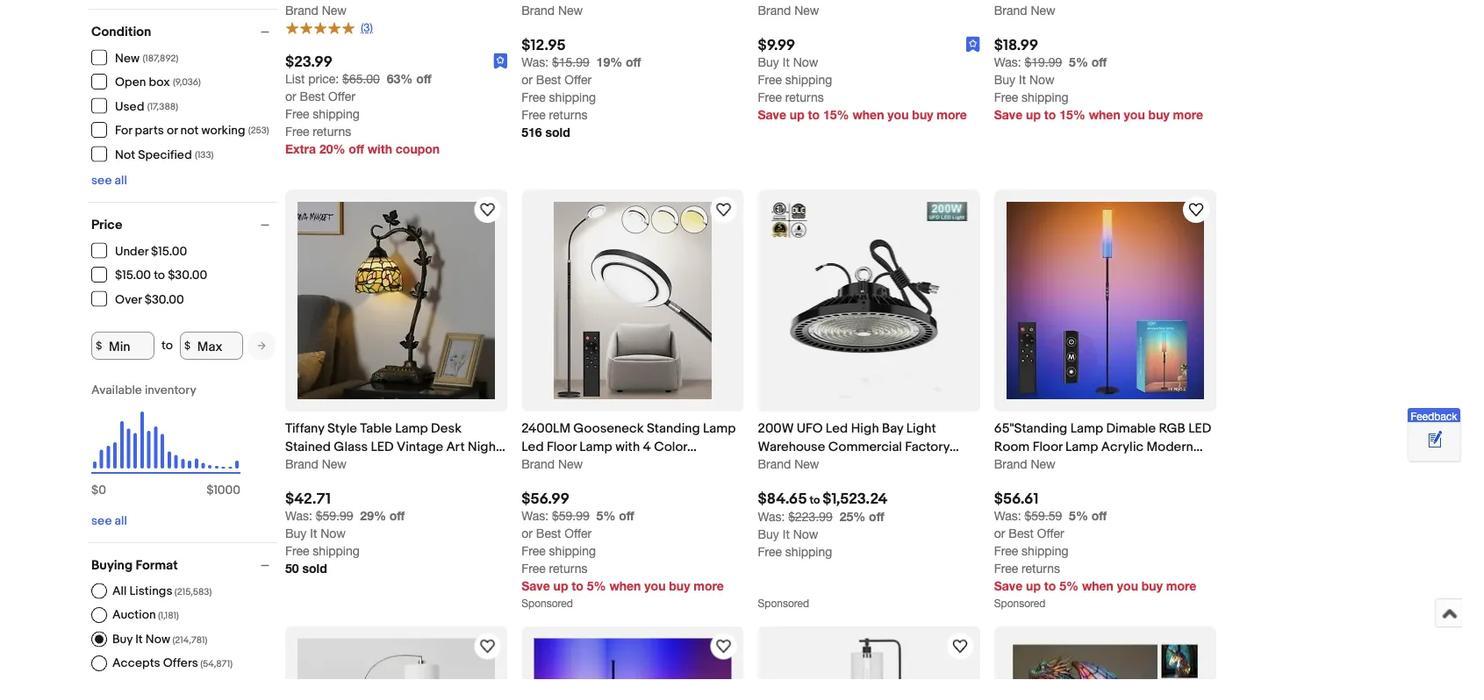 Task type: describe. For each thing, give the bounding box(es) containing it.
buy inside buy it now free shipping free returns save up to 15% when you buy more
[[912, 108, 934, 122]]

$65.00
[[342, 72, 380, 86]]

$42.71 was: $59.99 29% off buy it now free shipping 50 sold
[[285, 490, 405, 575]]

price:
[[308, 72, 339, 86]]

2400lm gooseneck standing lamp led floor lamp with 4 color temperature & remote image
[[554, 202, 712, 400]]

$ up inventory
[[184, 339, 191, 352]]

format
[[136, 557, 178, 573]]

price
[[91, 217, 122, 233]]

 (54,871) Items text field
[[198, 659, 233, 670]]

1000
[[214, 483, 241, 498]]

was: for $42.71
[[285, 508, 312, 523]]

style inside 65"standing lamp dimable rgb led room floor lamp acrylic modern style 1500 lumen
[[994, 457, 1024, 473]]

65"standing lamp dimable rgb led room floor lamp acrylic modern style 1500 lumen heading
[[994, 420, 1212, 473]]

listings
[[130, 584, 172, 598]]

off for $18.99
[[1092, 55, 1107, 70]]

inventory
[[145, 383, 196, 398]]

led inside 65"standing lamp dimable rgb led room floor lamp acrylic modern style 1500 lumen
[[1189, 420, 1212, 436]]

brand up $18.99
[[994, 3, 1028, 18]]

new down "warehouse" on the right bottom of the page
[[795, 456, 819, 471]]

glass
[[334, 439, 368, 455]]

see all for price
[[91, 514, 127, 528]]

you inside buy it now free shipping free returns save up to 15% when you buy more
[[888, 108, 909, 122]]

to inside the $56.61 was: $59.59 5% off or best offer free shipping free returns save up to 5% when you buy more
[[1044, 579, 1056, 593]]

available inventory
[[91, 383, 196, 398]]

tiffany
[[285, 420, 324, 436]]

516
[[522, 125, 542, 140]]

buy inside $56.99 was: $59.99 5% off or best offer free shipping free returns save up to 5% when you buy more
[[669, 579, 690, 593]]

over $30.00 link
[[91, 291, 185, 307]]

returns for $56.61
[[1022, 561, 1060, 575]]

sold inside $42.71 was: $59.99 29% off buy it now free shipping 50 sold
[[302, 561, 327, 575]]

free inside $84.65 to $1,523.24 was: $223.99 25% off buy it now free shipping
[[758, 545, 782, 559]]

buy it now (214,781)
[[112, 632, 207, 647]]

extra
[[285, 142, 316, 156]]

1 vertical spatial $30.00
[[145, 292, 184, 307]]

watch arc floor lamp silver  - project 62 image
[[477, 636, 498, 657]]

was: for $56.61
[[994, 508, 1021, 523]]

65"standing lamp dimable rgb led room floor lamp acrylic modern style 1500 lumen image
[[1007, 202, 1204, 400]]

style inside tiffany style table lamp desk stained glass led vintage art night light decor
[[327, 420, 357, 436]]

brand up $9.99
[[758, 3, 791, 18]]

watch hudson floor lamp black - threshold image
[[950, 636, 971, 657]]

was: for $56.99
[[522, 508, 549, 523]]

floor inside 65"standing lamp dimable rgb led room floor lamp acrylic modern style 1500 lumen
[[1033, 439, 1063, 455]]

5% for $56.61
[[1069, 508, 1088, 523]]

$ up buying at the bottom left
[[91, 483, 98, 498]]

led inside 200w ufo led high bay light warehouse commercial factory industry light fxture
[[826, 420, 848, 436]]

commercial
[[828, 439, 902, 455]]

29%
[[360, 508, 386, 523]]

accepts
[[112, 656, 160, 671]]

more inside $18.99 was: $19.99 5% off buy it now free shipping save up to 15% when you buy more
[[1173, 108, 1204, 122]]

1500
[[1027, 457, 1056, 473]]

graph of available inventory between $0 and $1000+ image
[[91, 383, 241, 507]]

up inside $56.99 was: $59.99 5% off or best offer free shipping free returns save up to 5% when you buy more
[[554, 579, 568, 593]]

$59.99 for $56.99
[[552, 508, 590, 523]]

&
[[601, 457, 610, 473]]

you inside $18.99 was: $19.99 5% off buy it now free shipping save up to 15% when you buy more
[[1124, 108, 1145, 122]]

65"standing lamp dimable rgb led room floor lamp acrylic modern style 1500 lumen
[[994, 420, 1212, 473]]

4
[[643, 439, 651, 455]]

shipping for $12.95
[[549, 90, 596, 105]]

brand down 2400lm
[[522, 456, 555, 471]]

list
[[285, 72, 305, 86]]

rgb
[[1159, 420, 1186, 436]]

65"standing
[[994, 420, 1068, 436]]

or for $56.99
[[522, 526, 533, 540]]

price button
[[91, 217, 277, 233]]

off for $56.99
[[619, 508, 634, 523]]

when inside buy it now free shipping free returns save up to 15% when you buy more
[[853, 108, 884, 122]]

15% inside $18.99 was: $19.99 5% off buy it now free shipping save up to 15% when you buy more
[[1060, 108, 1086, 122]]

new up $12.95
[[558, 3, 583, 18]]

ufo
[[797, 420, 823, 436]]

brand down "warehouse" on the right bottom of the page
[[758, 456, 791, 471]]

new up $18.99
[[1031, 3, 1056, 18]]

brand down the room
[[994, 456, 1028, 471]]

brand new down the room
[[994, 456, 1056, 471]]

list price: $65.00 63% off or best offer free shipping free returns extra 20% off with coupon
[[285, 72, 440, 156]]

specified
[[138, 147, 192, 162]]

5% for $18.99
[[1069, 55, 1088, 70]]

$56.99
[[522, 490, 570, 508]]

off for list
[[416, 72, 432, 86]]

2 horizontal spatial light
[[907, 420, 936, 436]]

200w ufo led high bay light warehouse commercial factory industry light fxture heading
[[758, 420, 959, 473]]

to inside $18.99 was: $19.99 5% off buy it now free shipping save up to 15% when you buy more
[[1044, 108, 1056, 122]]

free inside $42.71 was: $59.99 29% off buy it now free shipping 50 sold
[[285, 543, 309, 558]]

brand new up $12.95
[[522, 3, 583, 18]]

up inside the $56.61 was: $59.59 5% off or best offer free shipping free returns save up to 5% when you buy more
[[1026, 579, 1041, 593]]

dimable
[[1106, 420, 1156, 436]]

to inside buy it now free shipping free returns save up to 15% when you buy more
[[808, 108, 820, 122]]

0
[[98, 483, 106, 498]]

brand up $12.95
[[522, 3, 555, 18]]

shipping for $18.99
[[1022, 90, 1069, 105]]

floor inside "2400lm gooseneck standing lamp led floor lamp with 4 color temperature & remote"
[[547, 439, 577, 455]]

$23.99
[[285, 53, 333, 72]]

best for $56.99
[[536, 526, 561, 540]]

tiffany style table lamp desk stained glass led vintage art night light decor heading
[[285, 420, 506, 473]]

brand new down "warehouse" on the right bottom of the page
[[758, 456, 819, 471]]

offers
[[163, 656, 198, 671]]

with inside "2400lm gooseneck standing lamp led floor lamp with 4 color temperature & remote"
[[615, 439, 640, 455]]

new left lumen
[[1031, 456, 1056, 471]]

not
[[180, 123, 199, 138]]

led inside tiffany style table lamp desk stained glass led vintage art night light decor
[[371, 439, 394, 455]]

led inside "2400lm gooseneck standing lamp led floor lamp with 4 color temperature & remote"
[[522, 439, 544, 455]]

buying format button
[[91, 557, 277, 573]]

accepts offers (54,871)
[[112, 656, 233, 671]]

$12.95 was: $15.99 19% off or best offer free shipping free returns 516 sold
[[522, 37, 641, 140]]

stained
[[285, 439, 331, 455]]

(215,583)
[[175, 586, 212, 598]]

(133)
[[195, 149, 214, 161]]

new up $9.99
[[795, 3, 819, 18]]

(17,388)
[[147, 101, 178, 112]]

save inside the $56.61 was: $59.59 5% off or best offer free shipping free returns save up to 5% when you buy more
[[994, 579, 1023, 593]]

used
[[115, 99, 144, 114]]

see for condition
[[91, 173, 112, 188]]

auction
[[112, 608, 156, 623]]

buy inside $84.65 to $1,523.24 was: $223.99 25% off buy it now free shipping
[[758, 527, 779, 542]]

5% up 56" rgb led corner floor lamp rgbic ambient light app diy rf dimmable music sync image
[[587, 579, 606, 593]]

see all button for condition
[[91, 173, 127, 188]]

200w ufo led high bay light warehouse commercial factory industry light fxture
[[758, 420, 950, 473]]

$15.99
[[552, 55, 590, 70]]

$ up 'buying format' dropdown button
[[206, 483, 214, 498]]

sold inside $12.95 was: $15.99 19% off or best offer free shipping free returns 516 sold
[[546, 125, 570, 140]]

 (214,781) Items text field
[[170, 634, 207, 646]]

open
[[115, 75, 146, 90]]

watch 65"standing lamp dimable rgb led room floor lamp acrylic modern style 1500 lumen image
[[1186, 199, 1207, 220]]

56" rgb led corner floor lamp rgbic ambient light app diy rf dimmable music sync image
[[534, 639, 732, 680]]

up inside buy it now free shipping free returns save up to 15% when you buy more
[[790, 108, 805, 122]]

over $30.00
[[115, 292, 184, 307]]

or for list
[[285, 89, 296, 104]]

$18.99 was: $19.99 5% off buy it now free shipping save up to 15% when you buy more
[[994, 37, 1204, 122]]

lumen
[[1059, 457, 1099, 473]]

light inside tiffany style table lamp desk stained glass led vintage art night light decor
[[285, 457, 315, 473]]

condition
[[91, 24, 151, 40]]

now inside $84.65 to $1,523.24 was: $223.99 25% off buy it now free shipping
[[793, 527, 819, 542]]

standing
[[647, 420, 700, 436]]

200w ufo led high bay light warehouse commercial factory industry light fxture link
[[758, 419, 980, 473]]

tiffany style table lamp desk stained glass led vintage art night light decor
[[285, 420, 501, 473]]

new up (3) link
[[322, 3, 347, 18]]

bay
[[882, 420, 904, 436]]

offer for $56.99
[[565, 526, 592, 540]]

desk
[[431, 420, 462, 436]]

brand down stained on the bottom
[[285, 456, 319, 471]]

factory
[[905, 439, 950, 455]]

$56.61
[[994, 490, 1039, 508]]

$18.99
[[994, 37, 1039, 55]]

50
[[285, 561, 299, 575]]

all listings (215,583)
[[112, 584, 212, 598]]

arc floor lamp silver  - project 62 image
[[298, 639, 495, 680]]

all for condition
[[115, 173, 127, 188]]

offer for $56.61
[[1037, 526, 1064, 540]]

(1,181)
[[158, 610, 179, 622]]

for
[[115, 123, 132, 138]]

brand new up $9.99
[[758, 3, 819, 18]]

all
[[112, 584, 127, 598]]

5% for $56.99
[[597, 508, 616, 523]]

(9,036)
[[173, 77, 201, 88]]

buying
[[91, 557, 133, 573]]



Task type: vqa. For each thing, say whether or not it's contained in the screenshot.
bottom seller
no



Task type: locate. For each thing, give the bounding box(es) containing it.
you inside $56.99 was: $59.99 5% off or best offer free shipping free returns save up to 5% when you buy more
[[645, 579, 666, 593]]

best down $59.59
[[1009, 526, 1034, 540]]

$19.99
[[1025, 55, 1062, 70]]

shipping down $9.99
[[786, 73, 832, 87]]

off right $19.99 on the right top of page
[[1092, 55, 1107, 70]]

Minimum Value in $ text field
[[91, 332, 154, 360]]

returns down $59.59
[[1022, 561, 1060, 575]]

buy inside $18.99 was: $19.99 5% off buy it now free shipping save up to 15% when you buy more
[[994, 73, 1016, 87]]

$1,523.24
[[823, 490, 888, 508]]

best inside $56.99 was: $59.99 5% off or best offer free shipping free returns save up to 5% when you buy more
[[536, 526, 561, 540]]

or left not
[[167, 123, 178, 138]]

offer inside list price: $65.00 63% off or best offer free shipping free returns extra 20% off with coupon
[[328, 89, 355, 104]]

0 horizontal spatial floor
[[547, 439, 577, 455]]

decor
[[318, 457, 355, 473]]

(54,871)
[[200, 659, 233, 670]]

when inside $56.99 was: $59.99 5% off or best offer free shipping free returns save up to 5% when you buy more
[[610, 579, 641, 593]]

or inside list price: $65.00 63% off or best offer free shipping free returns extra 20% off with coupon
[[285, 89, 296, 104]]

0 horizontal spatial with
[[368, 142, 392, 156]]

to inside $56.99 was: $59.99 5% off or best offer free shipping free returns save up to 5% when you buy more
[[572, 579, 584, 593]]

0 vertical spatial see all
[[91, 173, 127, 188]]

led
[[1189, 420, 1212, 436], [371, 439, 394, 455]]

5% right $59.59
[[1069, 508, 1088, 523]]

see up the price
[[91, 173, 112, 188]]

shipping inside buy it now free shipping free returns save up to 15% when you buy more
[[786, 73, 832, 87]]

1 horizontal spatial light
[[810, 457, 839, 473]]

1 vertical spatial see all button
[[91, 514, 127, 528]]

$223.99
[[789, 510, 833, 524]]

1 vertical spatial led
[[522, 439, 544, 455]]

returns inside list price: $65.00 63% off or best offer free shipping free returns extra 20% off with coupon
[[313, 124, 351, 139]]

it inside buy it now free shipping free returns save up to 15% when you buy more
[[783, 55, 790, 70]]

it
[[783, 55, 790, 70], [1019, 73, 1026, 87], [310, 526, 317, 540], [783, 527, 790, 542], [135, 632, 143, 647]]

up inside $18.99 was: $19.99 5% off buy it now free shipping save up to 15% when you buy more
[[1026, 108, 1041, 122]]

1 vertical spatial led
[[371, 439, 394, 455]]

coupon
[[396, 142, 440, 156]]

shipping inside $42.71 was: $59.99 29% off buy it now free shipping 50 sold
[[313, 543, 360, 558]]

shipping inside $56.99 was: $59.99 5% off or best offer free shipping free returns save up to 5% when you buy more
[[549, 543, 596, 558]]

to inside $84.65 to $1,523.24 was: $223.99 25% off buy it now free shipping
[[810, 493, 820, 507]]

watch tiffany style table lamp desk stained glass led vintage art night light decor image
[[477, 199, 498, 220]]

5% down &
[[597, 508, 616, 523]]

returns inside $12.95 was: $15.99 19% off or best offer free shipping free returns 516 sold
[[549, 108, 588, 122]]

lamp
[[395, 420, 428, 436], [703, 420, 736, 436], [1071, 420, 1104, 436], [580, 439, 613, 455], [1066, 439, 1099, 455]]

was: inside $12.95 was: $15.99 19% off or best offer free shipping free returns 516 sold
[[522, 55, 549, 70]]

light down stained on the bottom
[[285, 457, 315, 473]]

offer for list
[[328, 89, 355, 104]]

0 horizontal spatial $59.99
[[316, 508, 353, 523]]

modern
[[1147, 439, 1194, 455]]

$59.99 inside $56.99 was: $59.99 5% off or best offer free shipping free returns save up to 5% when you buy more
[[552, 508, 590, 523]]

see all button down "0"
[[91, 514, 127, 528]]

off inside the $56.61 was: $59.59 5% off or best offer free shipping free returns save up to 5% when you buy more
[[1092, 508, 1107, 523]]

art
[[446, 439, 465, 455]]

returns down $15.99 on the top left
[[549, 108, 588, 122]]

shipping down $15.99 on the top left
[[549, 90, 596, 105]]

now inside buy it now free shipping free returns save up to 15% when you buy more
[[793, 55, 819, 70]]

save inside buy it now free shipping free returns save up to 15% when you buy more
[[758, 108, 786, 122]]

was: left $59.59
[[994, 508, 1021, 523]]

1 see all from the top
[[91, 173, 127, 188]]

more inside $56.99 was: $59.99 5% off or best offer free shipping free returns save up to 5% when you buy more
[[694, 579, 724, 593]]

see all for condition
[[91, 173, 127, 188]]

offer down the $56.99
[[565, 526, 592, 540]]

shipping for $42.71
[[313, 543, 360, 558]]

more
[[937, 108, 967, 122], [1173, 108, 1204, 122], [694, 579, 724, 593], [1166, 579, 1197, 593]]

2400lm
[[522, 420, 571, 436]]

when
[[853, 108, 884, 122], [1089, 108, 1121, 122], [610, 579, 641, 593], [1082, 579, 1114, 593]]

not
[[115, 147, 135, 162]]

1 vertical spatial all
[[115, 514, 127, 528]]

was: inside the $56.61 was: $59.59 5% off or best offer free shipping free returns save up to 5% when you buy more
[[994, 508, 1021, 523]]

returns
[[786, 90, 824, 105], [549, 108, 588, 122], [313, 124, 351, 139], [549, 561, 588, 575], [1022, 561, 1060, 575]]

gooseneck
[[574, 420, 644, 436]]

brand new up $18.99
[[994, 3, 1056, 18]]

style down the room
[[994, 457, 1024, 473]]

it inside $84.65 to $1,523.24 was: $223.99 25% off buy it now free shipping
[[783, 527, 790, 542]]

more inside the $56.61 was: $59.59 5% off or best offer free shipping free returns save up to 5% when you buy more
[[1166, 579, 1197, 593]]

0 horizontal spatial light
[[285, 457, 315, 473]]

off inside $42.71 was: $59.99 29% off buy it now free shipping 50 sold
[[390, 508, 405, 523]]

2 see from the top
[[91, 514, 112, 528]]

2400lm gooseneck standing lamp led floor lamp with 4 color temperature & remote link
[[522, 419, 744, 473]]

buy it now free shipping free returns save up to 15% when you buy more
[[758, 55, 967, 122]]

2400lm gooseneck standing lamp led floor lamp with 4 color temperature & remote heading
[[522, 420, 736, 473]]

$56.61 was: $59.59 5% off or best offer free shipping free returns save up to 5% when you buy more
[[994, 490, 1197, 593]]

all down not
[[115, 173, 127, 188]]

off right 63%
[[416, 72, 432, 86]]

20%
[[319, 142, 345, 156]]

2 see all from the top
[[91, 514, 127, 528]]

watch 56" rgb led corner floor lamp rgbic ambient light app diy rf dimmable music sync image
[[713, 636, 734, 657]]

returns inside buy it now free shipping free returns save up to 15% when you buy more
[[786, 90, 824, 105]]

offer down price: on the left of the page
[[328, 89, 355, 104]]

$15.00 to $30.00 link
[[91, 267, 208, 283]]

15%
[[823, 108, 849, 122], [1060, 108, 1086, 122]]

led right ufo
[[826, 420, 848, 436]]

0 vertical spatial $30.00
[[168, 268, 207, 283]]

fxture
[[842, 457, 880, 473]]

or inside $56.99 was: $59.99 5% off or best offer free shipping free returns save up to 5% when you buy more
[[522, 526, 533, 540]]

offer for $12.95
[[565, 73, 592, 87]]

$ up available
[[96, 339, 102, 352]]

0 horizontal spatial style
[[327, 420, 357, 436]]

with left the 4
[[615, 439, 640, 455]]

room
[[994, 439, 1030, 455]]

offer down $59.59
[[1037, 526, 1064, 540]]

new up open
[[115, 51, 140, 66]]

0 vertical spatial see
[[91, 173, 112, 188]]

off down lumen
[[1092, 508, 1107, 523]]

1 vertical spatial see all
[[91, 514, 127, 528]]

returns for list
[[313, 124, 351, 139]]

see down "0"
[[91, 514, 112, 528]]

2 see all button from the top
[[91, 514, 127, 528]]

under $15.00 link
[[91, 243, 188, 259]]

style up glass on the left
[[327, 420, 357, 436]]

off right 25%
[[869, 510, 884, 524]]

see all button down not
[[91, 173, 127, 188]]

led
[[826, 420, 848, 436], [522, 439, 544, 455]]

or down $12.95
[[522, 73, 533, 87]]

save inside $18.99 was: $19.99 5% off buy it now free shipping save up to 15% when you buy more
[[994, 108, 1023, 122]]

watch 2400lm gooseneck standing lamp led floor lamp with 4 color temperature & remote image
[[713, 199, 734, 220]]

shipping for $56.61
[[1022, 543, 1069, 558]]

brand new up (3) link
[[285, 3, 347, 18]]

returns for $56.99
[[549, 561, 588, 575]]

under
[[115, 244, 148, 259]]

or inside the $56.61 was: $59.59 5% off or best offer free shipping free returns save up to 5% when you buy more
[[994, 526, 1006, 540]]

was: for $18.99
[[994, 55, 1021, 70]]

best down price: on the left of the page
[[300, 89, 325, 104]]

2 floor from the left
[[1033, 439, 1063, 455]]

sold
[[546, 125, 570, 140], [302, 561, 327, 575]]

shipping down $19.99 on the right top of page
[[1022, 90, 1069, 105]]

19%
[[597, 55, 623, 70]]

returns down $9.99
[[786, 90, 824, 105]]

0 horizontal spatial led
[[522, 439, 544, 455]]

off inside $18.99 was: $19.99 5% off buy it now free shipping save up to 15% when you buy more
[[1092, 55, 1107, 70]]

returns inside $56.99 was: $59.99 5% off or best offer free shipping free returns save up to 5% when you buy more
[[549, 561, 588, 575]]

save inside $56.99 was: $59.99 5% off or best offer free shipping free returns save up to 5% when you buy more
[[522, 579, 550, 593]]

returns down the $56.99
[[549, 561, 588, 575]]

all
[[115, 173, 127, 188], [115, 514, 127, 528]]

was: left $19.99 on the right top of page
[[994, 55, 1021, 70]]

off down remote
[[619, 508, 634, 523]]

now inside $42.71 was: $59.99 29% off buy it now free shipping 50 sold
[[321, 526, 346, 540]]

offer
[[565, 73, 592, 87], [328, 89, 355, 104], [565, 526, 592, 540], [1037, 526, 1064, 540]]

0 horizontal spatial sold
[[302, 561, 327, 575]]

save down the $56.99
[[522, 579, 550, 593]]

2 15% from the left
[[1060, 108, 1086, 122]]

floor up the 1500
[[1033, 439, 1063, 455]]

for parts or not working (253)
[[115, 123, 269, 138]]

Maximum Value in $ text field
[[180, 332, 243, 360]]

with inside list price: $65.00 63% off or best offer free shipping free returns extra 20% off with coupon
[[368, 142, 392, 156]]

over
[[115, 292, 142, 307]]

best inside $12.95 was: $15.99 19% off or best offer free shipping free returns 516 sold
[[536, 73, 561, 87]]

acrylic
[[1101, 439, 1144, 455]]

1 see from the top
[[91, 173, 112, 188]]

$12.95
[[522, 37, 566, 55]]

shipping inside $12.95 was: $15.99 19% off or best offer free shipping free returns 516 sold
[[549, 90, 596, 105]]

(253)
[[248, 125, 269, 137]]

1 vertical spatial with
[[615, 439, 640, 455]]

parts
[[135, 123, 164, 138]]

$15.00 up over $30.00 link on the top left of the page
[[115, 268, 151, 283]]

or down the $56.99
[[522, 526, 533, 540]]

see for price
[[91, 514, 112, 528]]

was: inside $18.99 was: $19.99 5% off buy it now free shipping save up to 15% when you buy more
[[994, 55, 1021, 70]]

save down $56.61
[[994, 579, 1023, 593]]

up
[[790, 108, 805, 122], [1026, 108, 1041, 122], [554, 579, 568, 593], [1026, 579, 1041, 593]]

200w ufo led high bay light warehouse commercial factory industry light fxture image
[[770, 202, 968, 400]]

shipping down $223.99
[[786, 545, 832, 559]]

0 vertical spatial led
[[1189, 420, 1212, 436]]

free inside $18.99 was: $19.99 5% off buy it now free shipping save up to 15% when you buy more
[[994, 90, 1018, 105]]

0 vertical spatial sold
[[546, 125, 570, 140]]

industry
[[758, 457, 807, 473]]

floor
[[547, 439, 577, 455], [1033, 439, 1063, 455]]

best inside the $56.61 was: $59.59 5% off or best offer free shipping free returns save up to 5% when you buy more
[[1009, 526, 1034, 540]]

was: up "50"
[[285, 508, 312, 523]]

it inside $42.71 was: $59.99 29% off buy it now free shipping 50 sold
[[310, 526, 317, 540]]

see all down "0"
[[91, 514, 127, 528]]

shipping down the $56.99
[[549, 543, 596, 558]]

all for price
[[115, 514, 127, 528]]

2 $59.99 from the left
[[552, 508, 590, 523]]

or down $56.61
[[994, 526, 1006, 540]]

2400lm gooseneck standing lamp led floor lamp with 4 color temperature & remote
[[522, 420, 736, 473]]

$84.65
[[758, 490, 807, 508]]

0 horizontal spatial led
[[371, 439, 394, 455]]

off for $12.95
[[626, 55, 641, 70]]

off right 20%
[[349, 142, 364, 156]]

$30.00 down under $15.00
[[168, 268, 207, 283]]

$59.99 left the '29%'
[[316, 508, 353, 523]]

1 floor from the left
[[547, 439, 577, 455]]

buy inside buy it now free shipping free returns save up to 15% when you buy more
[[758, 55, 779, 70]]

$ 1000
[[206, 483, 241, 498]]

0 vertical spatial $15.00
[[151, 244, 187, 259]]

2 all from the top
[[115, 514, 127, 528]]

warehouse
[[758, 439, 825, 455]]

offer inside $12.95 was: $15.99 19% off or best offer free shipping free returns 516 sold
[[565, 73, 592, 87]]

table
[[360, 420, 392, 436]]

see all down not
[[91, 173, 127, 188]]

offer inside $56.99 was: $59.99 5% off or best offer free shipping free returns save up to 5% when you buy more
[[565, 526, 592, 540]]

1 vertical spatial style
[[994, 457, 1024, 473]]

more inside buy it now free shipping free returns save up to 15% when you buy more
[[937, 108, 967, 122]]

off for $56.61
[[1092, 508, 1107, 523]]

(3)
[[361, 21, 373, 34]]

buy inside $42.71 was: $59.99 29% off buy it now free shipping 50 sold
[[285, 526, 307, 540]]

light left fxture
[[810, 457, 839, 473]]

off inside $12.95 was: $15.99 19% off or best offer free shipping free returns 516 sold
[[626, 55, 641, 70]]

tiffany style table lamp desk stained glass led vintage art night light decor image
[[298, 202, 495, 400]]

0 vertical spatial led
[[826, 420, 848, 436]]

shipping down $59.59
[[1022, 543, 1069, 558]]

best down $15.99 on the top left
[[536, 73, 561, 87]]

save down $9.99
[[758, 108, 786, 122]]

$ 0
[[91, 483, 106, 498]]

best for list
[[300, 89, 325, 104]]

returns inside the $56.61 was: $59.59 5% off or best offer free shipping free returns save up to 5% when you buy more
[[1022, 561, 1060, 575]]

now
[[793, 55, 819, 70], [1030, 73, 1055, 87], [321, 526, 346, 540], [793, 527, 819, 542], [146, 632, 170, 647]]

save
[[758, 108, 786, 122], [994, 108, 1023, 122], [522, 579, 550, 593], [994, 579, 1023, 593]]

was:
[[522, 55, 549, 70], [994, 55, 1021, 70], [285, 508, 312, 523], [522, 508, 549, 523], [994, 508, 1021, 523], [758, 510, 785, 524]]

brand
[[285, 3, 319, 18], [522, 3, 555, 18], [758, 3, 791, 18], [994, 3, 1028, 18], [285, 456, 319, 471], [522, 456, 555, 471], [758, 456, 791, 471], [994, 456, 1028, 471]]

high
[[851, 420, 879, 436]]

off right the 19%
[[626, 55, 641, 70]]

off right the '29%'
[[390, 508, 405, 523]]

was: for $12.95
[[522, 55, 549, 70]]

brand new down stained on the bottom
[[285, 456, 347, 471]]

$84.65 to $1,523.24 was: $223.99 25% off buy it now free shipping
[[758, 490, 888, 559]]

see all button for price
[[91, 514, 127, 528]]

65"standing lamp dimable rgb led room floor lamp acrylic modern style 1500 lumen link
[[994, 419, 1217, 473]]

animal table lamp series stained stained night light retro desk lamps gift image
[[1007, 639, 1204, 680]]

now inside $18.99 was: $19.99 5% off buy it now free shipping save up to 15% when you buy more
[[1030, 73, 1055, 87]]

night
[[468, 439, 501, 455]]

best for $12.95
[[536, 73, 561, 87]]

buy inside the $56.61 was: $59.59 5% off or best offer free shipping free returns save up to 5% when you buy more
[[1142, 579, 1163, 593]]

(214,781)
[[172, 634, 207, 646]]

when inside the $56.61 was: $59.59 5% off or best offer free shipping free returns save up to 5% when you buy more
[[1082, 579, 1114, 593]]

$59.99 inside $42.71 was: $59.99 29% off buy it now free shipping 50 sold
[[316, 508, 353, 523]]

shipping inside $18.99 was: $19.99 5% off buy it now free shipping save up to 15% when you buy more
[[1022, 90, 1069, 105]]

best down the $56.99
[[536, 526, 561, 540]]

save down $18.99
[[994, 108, 1023, 122]]

1 horizontal spatial floor
[[1033, 439, 1063, 455]]

best inside list price: $65.00 63% off or best offer free shipping free returns extra 20% off with coupon
[[300, 89, 325, 104]]

None text field
[[522, 55, 590, 70], [285, 72, 380, 86], [758, 510, 833, 524], [522, 55, 590, 70], [285, 72, 380, 86], [758, 510, 833, 524]]

$15.00 up $15.00 to $30.00
[[151, 244, 187, 259]]

brand up (3) link
[[285, 3, 319, 18]]

1 vertical spatial $15.00
[[115, 268, 151, 283]]

0 vertical spatial see all button
[[91, 173, 127, 188]]

1 horizontal spatial 15%
[[1060, 108, 1086, 122]]

 (215,583) Items text field
[[172, 586, 212, 598]]

all up buying at the bottom left
[[115, 514, 127, 528]]

5%
[[1069, 55, 1088, 70], [597, 508, 616, 523], [1069, 508, 1088, 523], [587, 579, 606, 593], [1060, 579, 1079, 593]]

1 horizontal spatial with
[[615, 439, 640, 455]]

new left &
[[558, 456, 583, 471]]

shipping up 20%
[[313, 107, 360, 121]]

was: inside $84.65 to $1,523.24 was: $223.99 25% off buy it now free shipping
[[758, 510, 785, 524]]

returns for $12.95
[[549, 108, 588, 122]]

None text field
[[994, 55, 1062, 70], [285, 508, 353, 523], [522, 508, 590, 523], [994, 508, 1062, 523], [994, 55, 1062, 70], [285, 508, 353, 523], [522, 508, 590, 523], [994, 508, 1062, 523]]

off for $42.71
[[390, 508, 405, 523]]

shipping for list
[[313, 107, 360, 121]]

color
[[654, 439, 687, 455]]

with
[[368, 142, 392, 156], [615, 439, 640, 455]]

1 horizontal spatial sold
[[546, 125, 570, 140]]

0 vertical spatial style
[[327, 420, 357, 436]]

$59.99 down temperature
[[552, 508, 590, 523]]

1 all from the top
[[115, 173, 127, 188]]

new (187,892)
[[115, 51, 178, 66]]

1 horizontal spatial led
[[826, 420, 848, 436]]

buy inside $18.99 was: $19.99 5% off buy it now free shipping save up to 15% when you buy more
[[1149, 108, 1170, 122]]

was: inside $42.71 was: $59.99 29% off buy it now free shipping 50 sold
[[285, 508, 312, 523]]

floor up temperature
[[547, 439, 577, 455]]

working
[[201, 123, 245, 138]]

with left coupon at top left
[[368, 142, 392, 156]]

0 horizontal spatial 15%
[[823, 108, 849, 122]]

1 horizontal spatial style
[[994, 457, 1024, 473]]

light up factory
[[907, 420, 936, 436]]

0 vertical spatial all
[[115, 173, 127, 188]]

best for $56.61
[[1009, 526, 1034, 540]]

available
[[91, 383, 142, 398]]

shipping for $56.99
[[549, 543, 596, 558]]

shipping inside $84.65 to $1,523.24 was: $223.99 25% off buy it now free shipping
[[786, 545, 832, 559]]

remote
[[613, 457, 661, 473]]

$
[[96, 339, 102, 352], [184, 339, 191, 352], [91, 483, 98, 498], [206, 483, 214, 498]]

offer inside the $56.61 was: $59.59 5% off or best offer free shipping free returns save up to 5% when you buy more
[[1037, 526, 1064, 540]]

 (1,181) Items text field
[[156, 610, 179, 622]]

it inside $18.99 was: $19.99 5% off buy it now free shipping save up to 15% when you buy more
[[1019, 73, 1026, 87]]

$59.99 for $42.71
[[316, 508, 353, 523]]

63%
[[387, 72, 413, 86]]

$59.99
[[316, 508, 353, 523], [552, 508, 590, 523]]

5% inside $18.99 was: $19.99 5% off buy it now free shipping save up to 15% when you buy more
[[1069, 55, 1088, 70]]

1 $59.99 from the left
[[316, 508, 353, 523]]

free
[[758, 73, 782, 87], [522, 90, 546, 105], [758, 90, 782, 105], [994, 90, 1018, 105], [285, 107, 309, 121], [522, 108, 546, 122], [285, 124, 309, 139], [285, 543, 309, 558], [522, 543, 546, 558], [994, 543, 1018, 558], [758, 545, 782, 559], [522, 561, 546, 575], [994, 561, 1018, 575]]

or for $12.95
[[522, 73, 533, 87]]

1 vertical spatial see
[[91, 514, 112, 528]]

or for $56.61
[[994, 526, 1006, 540]]

condition button
[[91, 24, 277, 40]]

was: inside $56.99 was: $59.99 5% off or best offer free shipping free returns save up to 5% when you buy more
[[522, 508, 549, 523]]

shipping inside list price: $65.00 63% off or best offer free shipping free returns extra 20% off with coupon
[[313, 107, 360, 121]]

led down 2400lm
[[522, 439, 544, 455]]

$59.59
[[1025, 508, 1062, 523]]

0 vertical spatial with
[[368, 142, 392, 156]]

tiffany style table lamp desk stained glass led vintage art night light decor link
[[285, 419, 508, 473]]

$15.00 inside "link"
[[151, 244, 187, 259]]

shipping inside the $56.61 was: $59.59 5% off or best offer free shipping free returns save up to 5% when you buy more
[[1022, 543, 1069, 558]]

led right rgb on the bottom right of the page
[[1189, 420, 1212, 436]]

temperature
[[522, 457, 598, 473]]

led down the table
[[371, 439, 394, 455]]

you
[[888, 108, 909, 122], [1124, 108, 1145, 122], [645, 579, 666, 593], [1117, 579, 1138, 593]]

or down list
[[285, 89, 296, 104]]

$42.71
[[285, 490, 331, 508]]

lamp inside tiffany style table lamp desk stained glass led vintage art night light decor
[[395, 420, 428, 436]]

brand new down 2400lm
[[522, 456, 583, 471]]

brand new
[[285, 3, 347, 18], [522, 3, 583, 18], [758, 3, 819, 18], [994, 3, 1056, 18], [285, 456, 347, 471], [522, 456, 583, 471], [758, 456, 819, 471], [994, 456, 1056, 471]]

was: down $84.65
[[758, 510, 785, 524]]

when inside $18.99 was: $19.99 5% off buy it now free shipping save up to 15% when you buy more
[[1089, 108, 1121, 122]]

1 horizontal spatial led
[[1189, 420, 1212, 436]]

1 15% from the left
[[823, 108, 849, 122]]

off inside $56.99 was: $59.99 5% off or best offer free shipping free returns save up to 5% when you buy more
[[619, 508, 634, 523]]

you inside the $56.61 was: $59.59 5% off or best offer free shipping free returns save up to 5% when you buy more
[[1117, 579, 1138, 593]]

1 see all button from the top
[[91, 173, 127, 188]]

returns up 20%
[[313, 124, 351, 139]]

1 horizontal spatial $59.99
[[552, 508, 590, 523]]

used (17,388)
[[115, 99, 178, 114]]

new down glass on the left
[[322, 456, 347, 471]]

or inside $12.95 was: $15.99 19% off or best offer free shipping free returns 516 sold
[[522, 73, 533, 87]]

$30.00 down $15.00 to $30.00
[[145, 292, 184, 307]]

1 vertical spatial sold
[[302, 561, 327, 575]]

hudson floor lamp black - threshold image
[[770, 639, 968, 680]]

sold right "50"
[[302, 561, 327, 575]]

15% inside buy it now free shipping free returns save up to 15% when you buy more
[[823, 108, 849, 122]]

5% down $59.59
[[1060, 579, 1079, 593]]

sold right the 516 on the left
[[546, 125, 570, 140]]

light
[[907, 420, 936, 436], [285, 457, 315, 473], [810, 457, 839, 473]]

was: left $15.99 on the top left
[[522, 55, 549, 70]]

off inside $84.65 to $1,523.24 was: $223.99 25% off buy it now free shipping
[[869, 510, 884, 524]]



